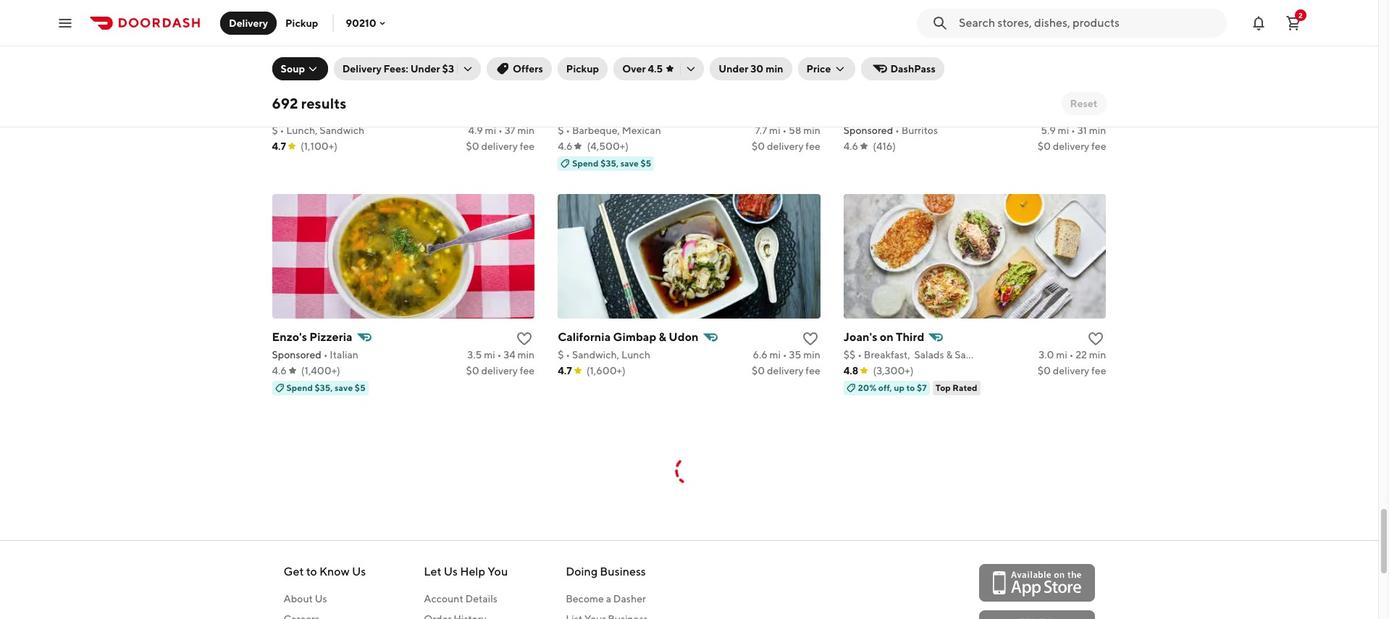 Task type: vqa. For each thing, say whether or not it's contained in the screenshot.
left with
no



Task type: locate. For each thing, give the bounding box(es) containing it.
4.7 down california on the bottom of page
[[558, 365, 572, 376]]

pickup button
[[277, 11, 327, 34], [558, 57, 608, 80]]

$
[[272, 124, 278, 136], [558, 124, 564, 136], [558, 349, 564, 360]]

click to add this store to your saved list image up 3.5 mi • 34 min
[[516, 330, 533, 347]]

& right salads
[[946, 349, 953, 360]]

spend $35, save $5 down (4,500+)
[[572, 158, 651, 169]]

$35, down (1,400+)
[[315, 382, 333, 393]]

1 horizontal spatial 4.7
[[558, 365, 572, 376]]

spend down (4,500+)
[[572, 158, 599, 169]]

under left $3
[[410, 63, 440, 75]]

0 vertical spatial spend
[[572, 158, 599, 169]]

4.7 for $ • lunch, sandwich
[[272, 140, 286, 152]]

$​0 down '5.9'
[[1038, 140, 1051, 152]]

2 horizontal spatial 4.6
[[844, 140, 858, 152]]

0 vertical spatial mexican
[[306, 105, 352, 119]]

us right let
[[444, 565, 458, 578]]

1 vertical spatial &
[[946, 349, 953, 360]]

under left 30 on the right top of page
[[719, 63, 748, 75]]

under
[[410, 63, 440, 75], [719, 63, 748, 75]]

1 click to add this store to your saved list image from the left
[[516, 330, 533, 347]]

2 under from the left
[[719, 63, 748, 75]]

0 vertical spatial save
[[620, 158, 639, 169]]

$​0 delivery fee down 3.5 mi • 34 min
[[466, 365, 535, 376]]

sponsored • italian
[[272, 349, 359, 360]]

• left barbeque,
[[566, 124, 570, 136]]

0 vertical spatial pickup
[[285, 17, 318, 29]]

fee down '5.9 mi • 31 min'
[[1092, 140, 1106, 152]]

enzo's pizzeria
[[272, 330, 352, 344]]

min right 37
[[517, 124, 535, 136]]

1 vertical spatial click to add this store to your saved list image
[[1087, 330, 1105, 347]]

us right know
[[352, 565, 366, 578]]

1 vertical spatial save
[[335, 382, 353, 393]]

california
[[558, 330, 611, 344]]

mi for 3.5
[[484, 349, 495, 360]]

$​0 down '3.5'
[[466, 365, 479, 376]]

0 vertical spatial sponsored
[[844, 124, 893, 136]]

under 30 min
[[719, 63, 783, 75]]

0 vertical spatial delivery
[[229, 17, 268, 29]]

1 vertical spatial pickup
[[566, 63, 599, 75]]

7.7
[[755, 124, 767, 136]]

sponsored for (1,400+)
[[272, 349, 322, 360]]

0 horizontal spatial spend
[[286, 382, 313, 393]]

delivery down 4.9 mi • 37 min
[[481, 140, 518, 152]]

min right 34
[[517, 349, 535, 360]]

delivery down '5.9 mi • 31 min'
[[1053, 140, 1089, 152]]

&
[[659, 330, 666, 344], [946, 349, 953, 360]]

pickup left over
[[566, 63, 599, 75]]

0 horizontal spatial 4.7
[[272, 140, 286, 152]]

under inside button
[[719, 63, 748, 75]]

0 vertical spatial 4.7
[[272, 140, 286, 152]]

& left udon
[[659, 330, 666, 344]]

click to add this store to your saved list image
[[516, 330, 533, 347], [802, 330, 819, 347]]

spend $35, save $5
[[572, 158, 651, 169], [286, 382, 366, 393]]

spend $35, save $5 down (1,400+)
[[286, 382, 366, 393]]

to right get at the left bottom of the page
[[306, 565, 317, 578]]

sandwiches
[[955, 349, 1010, 360]]

delivery for delivery fees: under $3
[[342, 63, 382, 75]]

(416)
[[873, 140, 896, 152]]

pickup up soup button
[[285, 17, 318, 29]]

mi right 6.6 on the bottom right
[[770, 349, 781, 360]]

sponsored
[[844, 124, 893, 136], [272, 349, 322, 360]]

58
[[789, 124, 801, 136]]

• left "31" at the right of page
[[1071, 124, 1075, 136]]

1 vertical spatial 4.7
[[558, 365, 572, 376]]

0 horizontal spatial spend $35, save $5
[[286, 382, 366, 393]]

min for 5.9 mi • 31 min
[[1089, 124, 1106, 136]]

delivery for (1,100+)
[[481, 140, 518, 152]]

min right 35
[[803, 349, 820, 360]]

italian
[[330, 349, 359, 360]]

1 under from the left
[[410, 63, 440, 75]]

to left $7
[[906, 382, 915, 393]]

1 horizontal spatial 4.6
[[558, 140, 573, 152]]

1 horizontal spatial spend $35, save $5
[[572, 158, 651, 169]]

3 items, open order cart image
[[1285, 14, 1302, 32]]

1 horizontal spatial $5
[[641, 158, 651, 169]]

3.0 mi • 22 min
[[1039, 349, 1106, 360]]

min right 58
[[803, 124, 820, 136]]

1 horizontal spatial to
[[906, 382, 915, 393]]

$​0 down the 7.7
[[752, 140, 765, 152]]

mi for 6.6
[[770, 349, 781, 360]]

$35, down (4,500+)
[[601, 158, 619, 169]]

lunch
[[621, 349, 650, 360]]

0 vertical spatial $35,
[[601, 158, 619, 169]]

mi right '5.9'
[[1058, 124, 1069, 136]]

$ left barbeque,
[[558, 124, 564, 136]]

pizzeria
[[310, 330, 352, 344]]

min inside button
[[766, 63, 783, 75]]

fee down 7.7 mi • 58 min
[[806, 140, 820, 152]]

$​0 delivery fee down 4.9 mi • 37 min
[[466, 140, 535, 152]]

1 vertical spatial delivery
[[342, 63, 382, 75]]

1 horizontal spatial under
[[719, 63, 748, 75]]

top
[[936, 382, 951, 393]]

$​0 down 3.0
[[1038, 365, 1051, 376]]

spend
[[572, 158, 599, 169], [286, 382, 313, 393]]

1 horizontal spatial us
[[352, 565, 366, 578]]

sandwich,
[[572, 349, 619, 360]]

mi right 3.0
[[1056, 349, 1067, 360]]

min for 7.7 mi • 58 min
[[803, 124, 820, 136]]

mi right '3.5'
[[484, 349, 495, 360]]

grill
[[354, 105, 378, 119]]

1 vertical spatial $35,
[[315, 382, 333, 393]]

$​0 for (3,300+)
[[1038, 365, 1051, 376]]

fee for (4,500+)
[[806, 140, 820, 152]]

click to add this store to your saved list image up '5.9 mi • 31 min'
[[1087, 105, 1105, 123]]

$35,
[[601, 158, 619, 169], [315, 382, 333, 393]]

mi right the 7.7
[[769, 124, 781, 136]]

$$
[[844, 349, 856, 360]]

1 vertical spatial mexican
[[622, 124, 661, 136]]

dashpass
[[890, 63, 936, 75]]

2
[[1299, 11, 1303, 19]]

mexican up $ • lunch, sandwich
[[306, 105, 352, 119]]

soup button
[[272, 57, 328, 80]]

$​0 delivery fee for (1,100+)
[[466, 140, 535, 152]]

top rated
[[936, 382, 978, 393]]

$​0 delivery fee down 6.6 mi • 35 min on the right
[[752, 365, 820, 376]]

fee for (3,300+)
[[1092, 365, 1106, 376]]

fee down 4.9 mi • 37 min
[[520, 140, 535, 152]]

click to add this store to your saved list image
[[1087, 105, 1105, 123], [1087, 330, 1105, 347]]

offers
[[513, 63, 543, 75]]

$​0 delivery fee down 7.7 mi • 58 min
[[752, 140, 820, 152]]

$5 down italian on the bottom
[[355, 382, 366, 393]]

save
[[620, 158, 639, 169], [335, 382, 353, 393]]

2 button
[[1279, 8, 1308, 37]]

0 horizontal spatial pickup button
[[277, 11, 327, 34]]

pickup button up soup button
[[277, 11, 327, 34]]

min for 3.5 mi • 34 min
[[517, 349, 535, 360]]

gimbap
[[613, 330, 656, 344]]

0 horizontal spatial to
[[306, 565, 317, 578]]

fee for (416)
[[1092, 140, 1106, 152]]

3.0
[[1039, 349, 1054, 360]]

delivery down 6.6 mi • 35 min on the right
[[767, 365, 804, 376]]

$7
[[917, 382, 927, 393]]

help
[[460, 565, 485, 578]]

0 vertical spatial to
[[906, 382, 915, 393]]

spend down (1,400+)
[[286, 382, 313, 393]]

click to add this store to your saved list image for enzo's pizzeria
[[516, 330, 533, 347]]

$​0 down 6.6 on the bottom right
[[752, 365, 765, 376]]

5.9
[[1041, 124, 1056, 136]]

get to know us
[[284, 565, 366, 578]]

click to add this store to your saved list image up 6.6 mi • 35 min on the right
[[802, 330, 819, 347]]

$ down tere's
[[272, 124, 278, 136]]

0 vertical spatial $5
[[641, 158, 651, 169]]

1 horizontal spatial pickup button
[[558, 57, 608, 80]]

click to add this store to your saved list image up '3.0 mi • 22 min'
[[1087, 330, 1105, 347]]

mi for 4.9
[[485, 124, 496, 136]]

4.6 for (416)
[[844, 140, 858, 152]]

mi for 5.9
[[1058, 124, 1069, 136]]

$ down california on the bottom of page
[[558, 349, 564, 360]]

min for 3.0 mi • 22 min
[[1089, 349, 1106, 360]]

20% off, up to $7
[[858, 382, 927, 393]]

sponsored up (416)
[[844, 124, 893, 136]]

$ for $ • barbeque, mexican
[[558, 124, 564, 136]]

mi right 4.9
[[485, 124, 496, 136]]

$​0 delivery fee down '5.9 mi • 31 min'
[[1038, 140, 1106, 152]]

2 horizontal spatial us
[[444, 565, 458, 578]]

•
[[280, 124, 284, 136], [498, 124, 503, 136], [566, 124, 570, 136], [783, 124, 787, 136], [895, 124, 899, 136], [1071, 124, 1075, 136], [324, 349, 328, 360], [497, 349, 501, 360], [566, 349, 570, 360], [783, 349, 787, 360], [858, 349, 862, 360], [1069, 349, 1074, 360]]

0 vertical spatial click to add this store to your saved list image
[[1087, 105, 1105, 123]]

know
[[319, 565, 350, 578]]

$5
[[641, 158, 651, 169], [355, 382, 366, 393]]

4.6 left (416)
[[844, 140, 858, 152]]

about us link
[[284, 591, 366, 606]]

$3
[[442, 63, 454, 75]]

fee down 6.6 mi • 35 min on the right
[[806, 365, 820, 376]]

$​0 down 4.9
[[466, 140, 479, 152]]

mexican up (4,500+)
[[622, 124, 661, 136]]

details
[[465, 593, 498, 605]]

0 horizontal spatial 4.6
[[272, 365, 287, 376]]

account details link
[[424, 591, 508, 606]]

us right about
[[315, 593, 327, 605]]

min right "31" at the right of page
[[1089, 124, 1106, 136]]

0 horizontal spatial sponsored
[[272, 349, 322, 360]]

sponsored down enzo's
[[272, 349, 322, 360]]

fee for (1,400+)
[[520, 365, 535, 376]]

0 horizontal spatial click to add this store to your saved list image
[[516, 330, 533, 347]]

delivery down 7.7 mi • 58 min
[[767, 140, 804, 152]]

1 click to add this store to your saved list image from the top
[[1087, 105, 1105, 123]]

4.6 for (4,500+)
[[558, 140, 573, 152]]

min right 22
[[1089, 349, 1106, 360]]

1 horizontal spatial delivery
[[342, 63, 382, 75]]

sponsored • burritos
[[844, 124, 938, 136]]

fee
[[520, 140, 535, 152], [806, 140, 820, 152], [1092, 140, 1106, 152], [520, 365, 535, 376], [806, 365, 820, 376], [1092, 365, 1106, 376]]

$5 down $ • barbeque, mexican
[[641, 158, 651, 169]]

0 horizontal spatial delivery
[[229, 17, 268, 29]]

1 vertical spatial sponsored
[[272, 349, 322, 360]]

fee down '3.0 mi • 22 min'
[[1092, 365, 1106, 376]]

1 vertical spatial $5
[[355, 382, 366, 393]]

4.7 down tere's
[[272, 140, 286, 152]]

2 click to add this store to your saved list image from the left
[[802, 330, 819, 347]]

1 horizontal spatial sponsored
[[844, 124, 893, 136]]

become a dasher
[[566, 593, 646, 605]]

0 vertical spatial spend $35, save $5
[[572, 158, 651, 169]]

delivery down 3.5 mi • 34 min
[[481, 365, 518, 376]]

0 horizontal spatial under
[[410, 63, 440, 75]]

you
[[488, 565, 508, 578]]

pickup button left over
[[558, 57, 608, 80]]

2 click to add this store to your saved list image from the top
[[1087, 330, 1105, 347]]

fee for (1,100+)
[[520, 140, 535, 152]]

1 horizontal spatial click to add this store to your saved list image
[[802, 330, 819, 347]]

min right 30 on the right top of page
[[766, 63, 783, 75]]

price button
[[798, 57, 856, 80]]

4.6 down barbeque,
[[558, 140, 573, 152]]

delivery inside button
[[229, 17, 268, 29]]

0 vertical spatial &
[[659, 330, 666, 344]]

$​0 delivery fee down '3.0 mi • 22 min'
[[1038, 365, 1106, 376]]

under 30 min button
[[710, 57, 792, 80]]

(4,500+)
[[587, 140, 629, 152]]

joan's
[[844, 330, 878, 344]]

$​0
[[466, 140, 479, 152], [752, 140, 765, 152], [1038, 140, 1051, 152], [466, 365, 479, 376], [752, 365, 765, 376], [1038, 365, 1051, 376]]

fee down 3.5 mi • 34 min
[[520, 365, 535, 376]]

save down (1,400+)
[[335, 382, 353, 393]]

692
[[272, 95, 298, 112]]

save down (4,500+)
[[620, 158, 639, 169]]

pickup
[[285, 17, 318, 29], [566, 63, 599, 75]]

us
[[352, 565, 366, 578], [444, 565, 458, 578], [315, 593, 327, 605]]

0 horizontal spatial us
[[315, 593, 327, 605]]

mi for 7.7
[[769, 124, 781, 136]]

4.6 down enzo's
[[272, 365, 287, 376]]

$ • sandwich, lunch
[[558, 349, 650, 360]]

$​0 delivery fee
[[466, 140, 535, 152], [752, 140, 820, 152], [1038, 140, 1106, 152], [466, 365, 535, 376], [752, 365, 820, 376], [1038, 365, 1106, 376]]

0 horizontal spatial &
[[659, 330, 666, 344]]

delivery for delivery
[[229, 17, 268, 29]]

1 vertical spatial spend $35, save $5
[[286, 382, 366, 393]]

mexican
[[306, 105, 352, 119], [622, 124, 661, 136]]

delivery down '3.0 mi • 22 min'
[[1053, 365, 1089, 376]]

0 horizontal spatial $35,
[[315, 382, 333, 393]]

0 horizontal spatial pickup
[[285, 17, 318, 29]]



Task type: describe. For each thing, give the bounding box(es) containing it.
delivery for (1,400+)
[[481, 365, 518, 376]]

rated
[[953, 382, 978, 393]]

delivery for (1,600+)
[[767, 365, 804, 376]]

1 horizontal spatial spend
[[572, 158, 599, 169]]

$​0 delivery fee for (416)
[[1038, 140, 1106, 152]]

$​0 for (1,600+)
[[752, 365, 765, 376]]

1 vertical spatial pickup button
[[558, 57, 608, 80]]

4.9
[[468, 124, 483, 136]]

offers button
[[487, 57, 552, 80]]

get
[[284, 565, 304, 578]]

• left 22
[[1069, 349, 1074, 360]]

1 vertical spatial spend
[[286, 382, 313, 393]]

692 results
[[272, 95, 347, 112]]

business
[[600, 565, 646, 578]]

31
[[1077, 124, 1087, 136]]

22
[[1076, 349, 1087, 360]]

price
[[807, 63, 831, 75]]

$​0 for (1,400+)
[[466, 365, 479, 376]]

results
[[301, 95, 347, 112]]

sponsored for (416)
[[844, 124, 893, 136]]

1 horizontal spatial save
[[620, 158, 639, 169]]

third
[[896, 330, 924, 344]]

over 4.5 button
[[614, 57, 704, 80]]

34
[[503, 349, 515, 360]]

(1,100+)
[[301, 140, 337, 152]]

37
[[505, 124, 515, 136]]

$ • barbeque, mexican
[[558, 124, 661, 136]]

3.5 mi • 34 min
[[467, 349, 535, 360]]

1 horizontal spatial &
[[946, 349, 953, 360]]

4.8
[[844, 365, 859, 376]]

(1,400+)
[[301, 365, 340, 376]]

7.7 mi • 58 min
[[755, 124, 820, 136]]

let us help you
[[424, 565, 508, 578]]

over
[[622, 63, 646, 75]]

lunch,
[[286, 124, 318, 136]]

0 horizontal spatial save
[[335, 382, 353, 393]]

us for about us
[[315, 593, 327, 605]]

mi for 3.0
[[1056, 349, 1067, 360]]

$ for $ • sandwich, lunch
[[558, 349, 564, 360]]

90210
[[346, 17, 376, 29]]

1 horizontal spatial mexican
[[622, 124, 661, 136]]

fee for (1,600+)
[[806, 365, 820, 376]]

doing business
[[566, 565, 646, 578]]

barbeque,
[[572, 124, 620, 136]]

1 horizontal spatial pickup
[[566, 63, 599, 75]]

delivery fees: under $3
[[342, 63, 454, 75]]

4.6 for (1,400+)
[[272, 365, 287, 376]]

• right $$
[[858, 349, 862, 360]]

us for let us help you
[[444, 565, 458, 578]]

about
[[284, 593, 313, 605]]

doing
[[566, 565, 598, 578]]

breakfast,
[[864, 349, 910, 360]]

$​0 for (4,500+)
[[752, 140, 765, 152]]

up
[[894, 382, 905, 393]]

$​0 delivery fee for (3,300+)
[[1038, 365, 1106, 376]]

delivery for (416)
[[1053, 140, 1089, 152]]

account
[[424, 593, 463, 605]]

$​0 delivery fee for (1,400+)
[[466, 365, 535, 376]]

$​0 delivery fee for (4,500+)
[[752, 140, 820, 152]]

3.5
[[467, 349, 482, 360]]

account details
[[424, 593, 498, 605]]

delivery for (4,500+)
[[767, 140, 804, 152]]

30
[[751, 63, 764, 75]]

become
[[566, 593, 604, 605]]

20%
[[858, 382, 877, 393]]

dasher
[[613, 593, 646, 605]]

4.5
[[648, 63, 663, 75]]

6.6
[[753, 349, 768, 360]]

$$ • breakfast,  salads & sandwiches
[[844, 349, 1010, 360]]

90210 button
[[346, 17, 388, 29]]

sandwich
[[320, 124, 365, 136]]

udon
[[669, 330, 699, 344]]

joan's on third
[[844, 330, 924, 344]]

reset
[[1070, 98, 1098, 109]]

salads
[[914, 349, 944, 360]]

4.9 mi • 37 min
[[468, 124, 535, 136]]

delivery for (3,300+)
[[1053, 365, 1089, 376]]

6.6 mi • 35 min
[[753, 349, 820, 360]]

dashpass button
[[862, 57, 944, 80]]

notification bell image
[[1250, 14, 1268, 32]]

min for 4.9 mi • 37 min
[[517, 124, 535, 136]]

click to add this store to your saved list image for california gimbap & udon
[[802, 330, 819, 347]]

$​0 for (416)
[[1038, 140, 1051, 152]]

soup
[[281, 63, 305, 75]]

$ • lunch, sandwich
[[272, 124, 365, 136]]

$​0 for (1,100+)
[[466, 140, 479, 152]]

become a dasher link
[[566, 591, 689, 606]]

• left 37
[[498, 124, 503, 136]]

tere's mexican grill
[[272, 105, 378, 119]]

• up (1,400+)
[[324, 349, 328, 360]]

click to add this store to your saved list image for 31
[[1087, 105, 1105, 123]]

1 horizontal spatial $35,
[[601, 158, 619, 169]]

4.7 for $ • sandwich, lunch
[[558, 365, 572, 376]]

about us
[[284, 593, 327, 605]]

0 horizontal spatial mexican
[[306, 105, 352, 119]]

5.9 mi • 31 min
[[1041, 124, 1106, 136]]

• left 58
[[783, 124, 787, 136]]

• left 34
[[497, 349, 501, 360]]

min for 6.6 mi • 35 min
[[803, 349, 820, 360]]

(3,300+)
[[873, 365, 914, 376]]

$​0 delivery fee for (1,600+)
[[752, 365, 820, 376]]

$ for $ • lunch, sandwich
[[272, 124, 278, 136]]

0 horizontal spatial $5
[[355, 382, 366, 393]]

reset button
[[1061, 92, 1106, 115]]

on
[[880, 330, 894, 344]]

• left 35
[[783, 349, 787, 360]]

1 vertical spatial to
[[306, 565, 317, 578]]

burritos
[[901, 124, 938, 136]]

open menu image
[[56, 14, 74, 32]]

• down california on the bottom of page
[[566, 349, 570, 360]]

Store search: begin typing to search for stores available on DoorDash text field
[[959, 15, 1218, 31]]

over 4.5
[[622, 63, 663, 75]]

click to add this store to your saved list image for 22
[[1087, 330, 1105, 347]]

• up (416)
[[895, 124, 899, 136]]

• down tere's
[[280, 124, 284, 136]]

california gimbap & udon
[[558, 330, 699, 344]]

a
[[606, 593, 611, 605]]

(1,600+)
[[586, 365, 626, 376]]

off,
[[878, 382, 892, 393]]

0 vertical spatial pickup button
[[277, 11, 327, 34]]

let
[[424, 565, 441, 578]]



